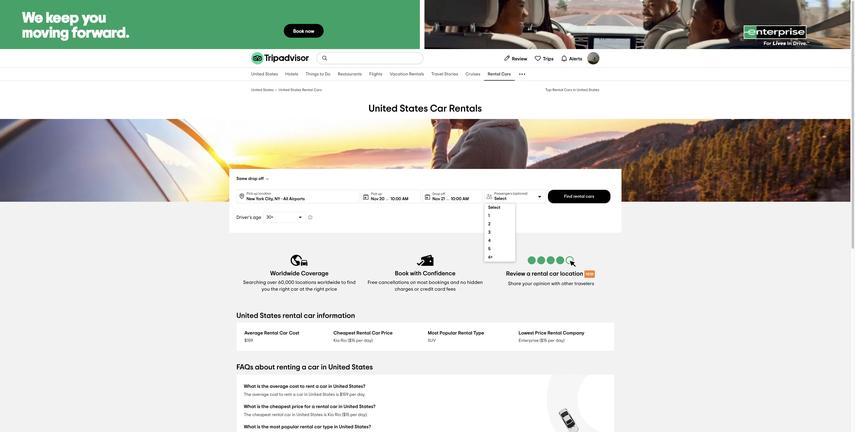 Task type: describe. For each thing, give the bounding box(es) containing it.
the for what is the average cost to rent a car in united states?
[[244, 393, 251, 397]]

the average cost to rent a car in united states is $159 per day.
[[244, 393, 366, 397]]

the cheapest rental car in united states is kia rio ($15 per day).
[[244, 413, 368, 417]]

a up your
[[527, 271, 531, 277]]

travel
[[432, 72, 444, 76]]

cost
[[270, 393, 278, 397]]

up for nov 21
[[378, 192, 382, 196]]

a right for
[[312, 404, 315, 409]]

1 price from the left
[[382, 331, 393, 336]]

a right renting at the left bottom of the page
[[302, 364, 307, 371]]

same
[[237, 177, 247, 181]]

1 horizontal spatial with
[[552, 281, 561, 286]]

united states for the top united states link
[[251, 72, 278, 76]]

vacation rentals
[[390, 72, 424, 76]]

lowest
[[519, 331, 534, 336]]

trips link
[[532, 52, 556, 64]]

travel stories link
[[428, 68, 462, 81]]

0 vertical spatial rentals
[[409, 72, 424, 76]]

1 vertical spatial states?
[[359, 404, 376, 409]]

cars
[[586, 194, 595, 199]]

company
[[563, 331, 585, 336]]

what for what is the average cost to rent a car in united states?
[[244, 384, 256, 389]]

states? for what is the most popular rental car type in united states?
[[355, 424, 371, 429]]

1 vertical spatial cheapest
[[252, 413, 271, 417]]

united states for united states link to the bottom
[[251, 88, 274, 92]]

review a rental car location new
[[506, 271, 594, 277]]

cruises
[[466, 72, 481, 76]]

for
[[305, 404, 311, 409]]

passengers
[[495, 192, 512, 195]]

20
[[380, 197, 385, 201]]

lowest price rental company
[[519, 331, 585, 336]]

worldwide coverage
[[270, 270, 329, 277]]

3
[[489, 230, 491, 235]]

the down over
[[271, 287, 278, 292]]

1 horizontal spatial $159
[[340, 393, 349, 397]]

advertisement region
[[0, 0, 851, 49]]

car up the average cost to rent a car in united states is $159 per day.
[[320, 384, 328, 389]]

book with confidence
[[395, 270, 456, 277]]

day).
[[358, 413, 368, 417]]

enterprise
[[519, 339, 539, 343]]

average rental car cost
[[245, 331, 300, 336]]

car up the share your opinion with other travelers
[[550, 271, 559, 277]]

cheapest rental car price
[[334, 331, 393, 336]]

searching
[[243, 280, 266, 285]]

travel stories
[[432, 72, 458, 76]]

what is the average cost to rent a car in united states?
[[244, 384, 366, 389]]

4
[[489, 239, 491, 243]]

car inside searching over 60,000 locations worldwide to find you the right car at the right price
[[291, 287, 299, 292]]

0 horizontal spatial price
[[292, 404, 304, 409]]

cost
[[289, 331, 300, 336]]

2 vertical spatial to
[[279, 393, 283, 397]]

on
[[410, 280, 416, 285]]

nov for nov 20
[[371, 197, 379, 201]]

most for bookings
[[417, 280, 428, 285]]

(optional)
[[513, 192, 528, 195]]

free cancellations on most bookings and no hidden charges or credit card fees
[[368, 280, 483, 292]]

car for rentals
[[430, 104, 447, 113]]

rental right average on the bottom
[[264, 331, 279, 336]]

rental inside button
[[574, 194, 585, 199]]

average
[[245, 331, 263, 336]]

the right the at
[[306, 287, 313, 292]]

cancellations
[[379, 280, 409, 285]]

per left day).
[[351, 413, 357, 417]]

21
[[441, 197, 445, 201]]

0 vertical spatial $159
[[245, 339, 253, 343]]

renting
[[277, 364, 300, 371]]

1 horizontal spatial location
[[561, 271, 584, 277]]

same drop off
[[237, 177, 264, 181]]

find rental cars
[[564, 194, 595, 199]]

is for what is the average cost to rent a car in united states?
[[257, 384, 260, 389]]

0 horizontal spatial off
[[259, 177, 264, 181]]

am for 21
[[463, 197, 469, 201]]

2 day) from the left
[[556, 339, 565, 343]]

flights link
[[366, 68, 386, 81]]

per down cheapest rental car price
[[356, 339, 363, 343]]

0 horizontal spatial with
[[410, 270, 422, 277]]

most for popular
[[270, 424, 281, 429]]

0 vertical spatial rio
[[341, 339, 347, 343]]

type in
[[323, 424, 338, 429]]

other
[[562, 281, 574, 286]]

credit
[[420, 287, 434, 292]]

per down lowest price rental company on the right
[[548, 339, 555, 343]]

car for price
[[372, 331, 380, 336]]

find
[[564, 194, 573, 199]]

states? for what is the average cost to rent a car in united states?
[[349, 384, 366, 389]]

at
[[300, 287, 305, 292]]

1 vertical spatial rentals
[[449, 104, 482, 113]]

day.
[[357, 393, 366, 397]]

share
[[508, 281, 522, 286]]

your
[[523, 281, 533, 286]]

($15 left day).
[[342, 413, 350, 417]]

cheapest
[[334, 331, 356, 336]]

popular
[[282, 424, 299, 429]]

review link
[[502, 52, 530, 64]]

car for cost
[[280, 331, 288, 336]]

drop off
[[433, 192, 445, 196]]

over
[[267, 280, 277, 285]]

find rental cars button
[[548, 190, 611, 203]]

car down cost to
[[297, 393, 304, 397]]

0 vertical spatial united states link
[[248, 68, 282, 81]]

pick for drop off
[[247, 192, 253, 195]]

the for what is the cheapest price for a rental car in united states?
[[244, 413, 251, 417]]

nov 20
[[371, 197, 385, 201]]

rental right cruises link
[[488, 72, 501, 76]]

restaurants link
[[334, 68, 366, 81]]

rental down the cheapest rental car in united states is kia rio ($15 per day).
[[300, 424, 313, 429]]

information
[[317, 312, 355, 320]]

hidden
[[467, 280, 483, 285]]

tripadvisor image
[[251, 52, 309, 64]]

rental down things
[[302, 88, 313, 92]]

rental up enterprise ($15 per day)
[[548, 331, 562, 336]]

10:00 am for nov 20
[[391, 197, 409, 201]]

coverage
[[301, 270, 329, 277]]

drop
[[433, 192, 440, 196]]

drop
[[248, 177, 258, 181]]

charges
[[395, 287, 413, 292]]

type
[[474, 331, 485, 336]]

what is the most popular rental car type in united states?
[[244, 424, 371, 429]]

10:00 am for nov 21
[[451, 197, 469, 201]]

alerts
[[570, 56, 583, 61]]

review for review
[[512, 56, 528, 61]]

age
[[253, 215, 261, 220]]

rent for cost to
[[306, 384, 315, 389]]

what for what is the most popular rental car type in united states?
[[244, 424, 256, 429]]

card
[[435, 287, 446, 292]]

most popular rental type
[[428, 331, 485, 336]]

60,000
[[278, 280, 295, 285]]

united states rental car information
[[237, 312, 355, 320]]

1 2 3 4 5 6+
[[489, 214, 493, 259]]

rental up popular
[[272, 413, 284, 417]]

5
[[489, 247, 491, 251]]



Task type: locate. For each thing, give the bounding box(es) containing it.
2 nov from the left
[[433, 197, 440, 201]]

car left type in
[[314, 424, 322, 429]]

alerts link
[[559, 52, 585, 64]]

1 10:00 am from the left
[[391, 197, 409, 201]]

is
[[257, 384, 260, 389], [336, 393, 339, 397], [257, 404, 260, 409], [324, 413, 327, 417], [257, 424, 260, 429]]

1 vertical spatial what
[[244, 404, 256, 409]]

2 united states from the top
[[251, 88, 274, 92]]

average
[[252, 393, 269, 397]]

with up on at the bottom of page
[[410, 270, 422, 277]]

location down same drop off
[[259, 192, 271, 195]]

restaurants
[[338, 72, 362, 76]]

do
[[325, 72, 331, 76]]

rental left 'type'
[[458, 331, 473, 336]]

up for drop off
[[254, 192, 258, 195]]

1 horizontal spatial 10:00
[[451, 197, 462, 201]]

1 horizontal spatial price
[[326, 287, 337, 292]]

10:00 am right 20
[[391, 197, 409, 201]]

location up other
[[561, 271, 584, 277]]

1 vertical spatial to
[[342, 280, 346, 285]]

driver's
[[237, 215, 252, 220]]

2 am from the left
[[463, 197, 469, 201]]

2 vertical spatial states?
[[355, 424, 371, 429]]

2 the from the top
[[244, 413, 251, 417]]

None search field
[[317, 53, 423, 64]]

rental right top at the right
[[553, 88, 564, 92]]

is for what is the most popular rental car type in united states?
[[257, 424, 260, 429]]

car left the at
[[291, 287, 299, 292]]

most left popular
[[270, 424, 281, 429]]

no
[[461, 280, 466, 285]]

1 vertical spatial rio
[[335, 413, 341, 417]]

right down worldwide on the bottom left
[[314, 287, 325, 292]]

kia down cheapest
[[334, 339, 340, 343]]

0 vertical spatial cheapest
[[270, 404, 291, 409]]

car up 'what is the average cost to rent a car in united states?'
[[308, 364, 320, 371]]

rental up opinion
[[532, 271, 548, 277]]

car up popular
[[285, 413, 291, 417]]

the
[[271, 287, 278, 292], [306, 287, 313, 292], [262, 404, 269, 409], [262, 424, 269, 429]]

states?
[[349, 384, 366, 389], [359, 404, 376, 409], [355, 424, 371, 429]]

0 horizontal spatial most
[[270, 424, 281, 429]]

1 what from the top
[[244, 384, 256, 389]]

up
[[254, 192, 258, 195], [378, 192, 382, 196]]

cheapest down average
[[252, 413, 271, 417]]

search image
[[322, 55, 328, 61]]

0 horizontal spatial right
[[279, 287, 290, 292]]

0 horizontal spatial pick
[[247, 192, 253, 195]]

top rental cars in united states
[[546, 88, 600, 92]]

0 vertical spatial to
[[320, 72, 324, 76]]

flights
[[370, 72, 383, 76]]

1 10:00 from the left
[[391, 197, 401, 201]]

up down drop
[[254, 192, 258, 195]]

new
[[586, 272, 594, 276]]

kia
[[334, 339, 340, 343], [328, 413, 334, 417]]

rental cars link
[[484, 68, 515, 81]]

0 horizontal spatial car
[[280, 331, 288, 336]]

searching over 60,000 locations worldwide to find you the right car at the right price
[[243, 280, 356, 292]]

fees
[[447, 287, 456, 292]]

rent
[[306, 384, 315, 389], [284, 393, 292, 397]]

1 united states from the top
[[251, 72, 278, 76]]

you
[[262, 287, 270, 292]]

($15 down cheapest
[[348, 339, 355, 343]]

1 horizontal spatial car
[[372, 331, 380, 336]]

0 vertical spatial select
[[495, 197, 507, 201]]

the average
[[262, 384, 289, 389]]

to left do
[[320, 72, 324, 76]]

0 vertical spatial what
[[244, 384, 256, 389]]

things to do link
[[302, 68, 334, 81]]

rental up kia rio ($15 per day)
[[357, 331, 371, 336]]

1 vertical spatial $159
[[340, 393, 349, 397]]

united states
[[251, 72, 278, 76], [251, 88, 274, 92]]

1 vertical spatial most
[[270, 424, 281, 429]]

0 horizontal spatial to
[[279, 393, 283, 397]]

1 vertical spatial off
[[441, 192, 445, 196]]

0 vertical spatial united states
[[251, 72, 278, 76]]

1 the from the top
[[244, 393, 251, 397]]

a down cost to
[[293, 393, 296, 397]]

1 vertical spatial select
[[489, 205, 501, 210]]

am right 20
[[402, 197, 409, 201]]

1 horizontal spatial up
[[378, 192, 382, 196]]

day) down cheapest rental car price
[[364, 339, 373, 343]]

select down passengers
[[495, 197, 507, 201]]

cost to
[[290, 384, 305, 389]]

rent down cost to
[[284, 393, 292, 397]]

1 horizontal spatial rent
[[306, 384, 315, 389]]

0 horizontal spatial day)
[[364, 339, 373, 343]]

1 vertical spatial kia
[[328, 413, 334, 417]]

1 vertical spatial location
[[561, 271, 584, 277]]

1 horizontal spatial 10:00 am
[[451, 197, 469, 201]]

suv
[[428, 339, 436, 343]]

2 horizontal spatial cars
[[564, 88, 573, 92]]

kia up type in
[[328, 413, 334, 417]]

to inside searching over 60,000 locations worldwide to find you the right car at the right price
[[342, 280, 346, 285]]

nov 21
[[433, 197, 445, 201]]

cheapest down cost
[[270, 404, 291, 409]]

2 what from the top
[[244, 404, 256, 409]]

0 horizontal spatial price
[[382, 331, 393, 336]]

1 vertical spatial united states
[[251, 88, 274, 92]]

a
[[527, 271, 531, 277], [302, 364, 307, 371], [316, 384, 319, 389], [293, 393, 296, 397], [312, 404, 315, 409]]

united states car rentals
[[369, 104, 482, 113]]

united
[[251, 72, 264, 76], [251, 88, 262, 92], [279, 88, 290, 92], [577, 88, 588, 92], [369, 104, 398, 113], [237, 312, 258, 320], [328, 364, 350, 371], [334, 384, 348, 389], [309, 393, 322, 397], [344, 404, 358, 409], [297, 413, 310, 417], [339, 424, 354, 429]]

0 horizontal spatial up
[[254, 192, 258, 195]]

to
[[320, 72, 324, 76], [342, 280, 346, 285], [279, 393, 283, 397]]

find
[[347, 280, 356, 285]]

am for 20
[[402, 197, 409, 201]]

0 horizontal spatial rentals
[[409, 72, 424, 76]]

$159 left day.
[[340, 393, 349, 397]]

most up credit
[[417, 280, 428, 285]]

10:00 right 21
[[451, 197, 462, 201]]

30+
[[267, 215, 274, 220]]

right down the 60,000
[[279, 287, 290, 292]]

1 horizontal spatial nov
[[433, 197, 440, 201]]

what is the cheapest price for a rental car in united states?
[[244, 404, 376, 409]]

price
[[326, 287, 337, 292], [292, 404, 304, 409]]

select
[[495, 197, 507, 201], [489, 205, 501, 210]]

0 vertical spatial kia
[[334, 339, 340, 343]]

10:00 right 20
[[391, 197, 401, 201]]

1 vertical spatial the
[[244, 413, 251, 417]]

1 horizontal spatial price
[[535, 331, 547, 336]]

2 vertical spatial what
[[244, 424, 256, 429]]

cheapest
[[270, 404, 291, 409], [252, 413, 271, 417]]

2 10:00 am from the left
[[451, 197, 469, 201]]

0 horizontal spatial cars
[[314, 88, 322, 92]]

review left "trips" link
[[512, 56, 528, 61]]

day) down lowest price rental company on the right
[[556, 339, 565, 343]]

with down review a rental car location new
[[552, 281, 561, 286]]

the left popular
[[262, 424, 269, 429]]

most
[[417, 280, 428, 285], [270, 424, 281, 429]]

united states rental cars
[[279, 88, 322, 92]]

0 vertical spatial most
[[417, 280, 428, 285]]

cars down things to do
[[314, 88, 322, 92]]

to right cost
[[279, 393, 283, 397]]

the down average
[[262, 404, 269, 409]]

City or Airport text field
[[247, 190, 357, 202]]

0 horizontal spatial am
[[402, 197, 409, 201]]

1 nov from the left
[[371, 197, 379, 201]]

1 right from the left
[[279, 287, 290, 292]]

worldwide
[[318, 280, 340, 285]]

10:00 am right 21
[[451, 197, 469, 201]]

1 horizontal spatial off
[[441, 192, 445, 196]]

0 vertical spatial rent
[[306, 384, 315, 389]]

review
[[512, 56, 528, 61], [506, 271, 526, 277]]

3 what from the top
[[244, 424, 256, 429]]

select up 1
[[489, 205, 501, 210]]

nov down drop
[[433, 197, 440, 201]]

to left find
[[342, 280, 346, 285]]

car left information
[[304, 312, 315, 320]]

with
[[410, 270, 422, 277], [552, 281, 561, 286]]

rental right find
[[574, 194, 585, 199]]

rio down cheapest
[[341, 339, 347, 343]]

am right 21
[[463, 197, 469, 201]]

1 vertical spatial review
[[506, 271, 526, 277]]

price left for
[[292, 404, 304, 409]]

1 day) from the left
[[364, 339, 373, 343]]

0 horizontal spatial nov
[[371, 197, 379, 201]]

2 pick from the left
[[371, 192, 377, 196]]

2 horizontal spatial to
[[342, 280, 346, 285]]

0 vertical spatial states?
[[349, 384, 366, 389]]

0 horizontal spatial rent
[[284, 393, 292, 397]]

travelers
[[575, 281, 595, 286]]

0 vertical spatial the
[[244, 393, 251, 397]]

1 horizontal spatial am
[[463, 197, 469, 201]]

pick down same drop off
[[247, 192, 253, 195]]

rental up cost
[[283, 312, 302, 320]]

states? up day).
[[359, 404, 376, 409]]

1 horizontal spatial cars
[[502, 72, 511, 76]]

states? down day).
[[355, 424, 371, 429]]

driver's age
[[237, 215, 261, 220]]

faqs about renting a car in united states
[[237, 364, 373, 371]]

what for what is the cheapest price for a rental car in united states?
[[244, 404, 256, 409]]

vacation
[[390, 72, 408, 76]]

1 horizontal spatial day)
[[556, 339, 565, 343]]

off
[[259, 177, 264, 181], [441, 192, 445, 196]]

0 vertical spatial review
[[512, 56, 528, 61]]

enterprise ($15 per day)
[[519, 339, 565, 343]]

profile picture image
[[587, 52, 600, 64]]

1 horizontal spatial rentals
[[449, 104, 482, 113]]

0 vertical spatial price
[[326, 287, 337, 292]]

0 vertical spatial off
[[259, 177, 264, 181]]

1 vertical spatial united states link
[[251, 87, 274, 92]]

1 vertical spatial rent
[[284, 393, 292, 397]]

($15 down lowest price rental company on the right
[[540, 339, 547, 343]]

cars down review link
[[502, 72, 511, 76]]

rio up type in
[[335, 413, 341, 417]]

trips
[[543, 56, 554, 61]]

0 vertical spatial with
[[410, 270, 422, 277]]

1 horizontal spatial pick
[[371, 192, 377, 196]]

and
[[451, 280, 460, 285]]

1 vertical spatial with
[[552, 281, 561, 286]]

10:00 am
[[391, 197, 409, 201], [451, 197, 469, 201]]

pick up nov 20
[[371, 192, 377, 196]]

0 horizontal spatial 10:00
[[391, 197, 401, 201]]

2 horizontal spatial car
[[430, 104, 447, 113]]

locations
[[296, 280, 316, 285]]

10:00 for 20
[[391, 197, 401, 201]]

vacation rentals link
[[386, 68, 428, 81]]

price down worldwide on the bottom left
[[326, 287, 337, 292]]

$159 down average on the bottom
[[245, 339, 253, 343]]

nov for nov 21
[[433, 197, 440, 201]]

1 horizontal spatial right
[[314, 287, 325, 292]]

rent for to
[[284, 393, 292, 397]]

review up share
[[506, 271, 526, 277]]

share your opinion with other travelers
[[508, 281, 595, 286]]

up up 20
[[378, 192, 382, 196]]

rent up the average cost to rent a car in united states is $159 per day.
[[306, 384, 315, 389]]

10:00
[[391, 197, 401, 201], [451, 197, 462, 201]]

per left day.
[[350, 393, 356, 397]]

day)
[[364, 339, 373, 343], [556, 339, 565, 343]]

most
[[428, 331, 439, 336]]

off right drop
[[259, 177, 264, 181]]

0 vertical spatial location
[[259, 192, 271, 195]]

states? up day.
[[349, 384, 366, 389]]

1 am from the left
[[402, 197, 409, 201]]

things to do
[[306, 72, 331, 76]]

1 horizontal spatial most
[[417, 280, 428, 285]]

is for what is the cheapest price for a rental car in united states?
[[257, 404, 260, 409]]

1 vertical spatial price
[[292, 404, 304, 409]]

cruises link
[[462, 68, 484, 81]]

2
[[489, 222, 491, 226]]

1 up from the left
[[254, 192, 258, 195]]

a up the average cost to rent a car in united states is $159 per day.
[[316, 384, 319, 389]]

0 horizontal spatial 10:00 am
[[391, 197, 409, 201]]

0 horizontal spatial $159
[[245, 339, 253, 343]]

opinion
[[534, 281, 551, 286]]

1 pick from the left
[[247, 192, 253, 195]]

confidence
[[423, 270, 456, 277]]

price inside searching over 60,000 locations worldwide to find you the right car at the right price
[[326, 287, 337, 292]]

or
[[415, 287, 419, 292]]

most inside free cancellations on most bookings and no hidden charges or credit card fees
[[417, 280, 428, 285]]

review for review a rental car location new
[[506, 271, 526, 277]]

nov down pick up
[[371, 197, 379, 201]]

select inside passengers (optional) select
[[495, 197, 507, 201]]

10:00 for 21
[[451, 197, 462, 201]]

off up 21
[[441, 192, 445, 196]]

1 horizontal spatial to
[[320, 72, 324, 76]]

car up type in
[[330, 404, 338, 409]]

2 up from the left
[[378, 192, 382, 196]]

kia rio ($15 per day)
[[334, 339, 373, 343]]

hotels link
[[282, 68, 302, 81]]

stories
[[445, 72, 458, 76]]

1
[[489, 214, 490, 218]]

2 price from the left
[[535, 331, 547, 336]]

the
[[244, 393, 251, 397], [244, 413, 251, 417]]

pick for nov 21
[[371, 192, 377, 196]]

2 right from the left
[[314, 287, 325, 292]]

rental right for
[[316, 404, 329, 409]]

popular
[[440, 331, 457, 336]]

rental cars
[[488, 72, 511, 76]]

2 10:00 from the left
[[451, 197, 462, 201]]

0 horizontal spatial location
[[259, 192, 271, 195]]

top
[[546, 88, 552, 92]]

cars right top at the right
[[564, 88, 573, 92]]



Task type: vqa. For each thing, say whether or not it's contained in the screenshot.
The associated with What is the cheapest price for a rental car in United States?
yes



